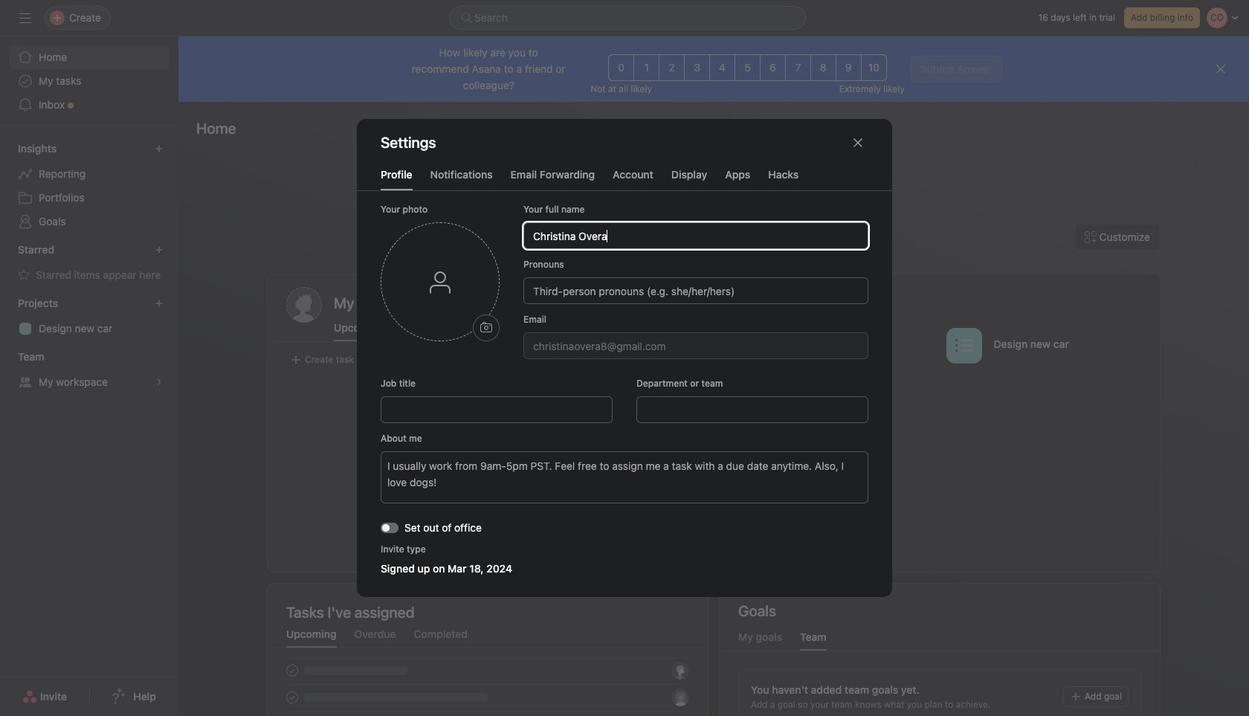 Task type: locate. For each thing, give the bounding box(es) containing it.
None radio
[[609, 54, 635, 81], [634, 54, 660, 81], [710, 54, 736, 81], [811, 54, 837, 81], [861, 54, 887, 81], [609, 54, 635, 81], [634, 54, 660, 81], [710, 54, 736, 81], [811, 54, 837, 81], [861, 54, 887, 81]]

None radio
[[659, 54, 685, 81], [684, 54, 710, 81], [735, 54, 761, 81], [760, 54, 786, 81], [786, 54, 812, 81], [836, 54, 862, 81], [659, 54, 685, 81], [684, 54, 710, 81], [735, 54, 761, 81], [760, 54, 786, 81], [786, 54, 812, 81], [836, 54, 862, 81]]

option group
[[609, 54, 887, 81]]

None text field
[[524, 333, 869, 359]]

I usually work from 9am-5pm PST. Feel free to assign me a task with a due date anytime. Also, I love dogs! text field
[[381, 452, 869, 504]]

hide sidebar image
[[19, 12, 31, 24]]

list box
[[449, 6, 806, 30]]

add profile photo image
[[286, 287, 322, 323]]

starred element
[[0, 237, 179, 290]]

dialog
[[357, 119, 893, 597]]

settings tab list
[[357, 167, 893, 191]]

switch
[[381, 523, 399, 533]]

None text field
[[524, 222, 869, 249], [381, 397, 613, 423], [637, 397, 869, 423], [524, 222, 869, 249], [381, 397, 613, 423], [637, 397, 869, 423]]



Task type: describe. For each thing, give the bounding box(es) containing it.
insights element
[[0, 135, 179, 237]]

Third-person pronouns (e.g. she/her/hers) text field
[[524, 277, 869, 304]]

projects element
[[0, 290, 179, 344]]

teams element
[[0, 344, 179, 397]]

upload new photo image
[[481, 322, 492, 334]]

global element
[[0, 36, 179, 126]]

list image
[[956, 337, 973, 354]]

close this dialog image
[[853, 137, 864, 149]]

dismiss image
[[1216, 63, 1227, 75]]



Task type: vqa. For each thing, say whether or not it's contained in the screenshot.
Upload new photo
yes



